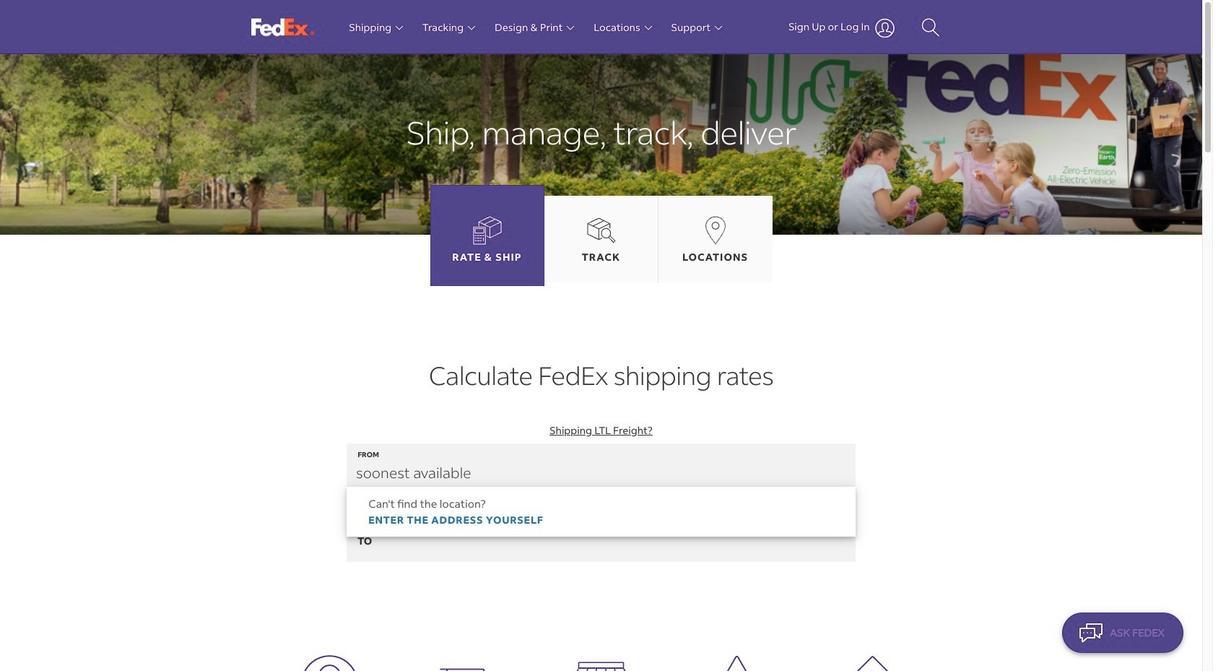 Task type: describe. For each thing, give the bounding box(es) containing it.
search image
[[922, 17, 940, 39]]

sign up or log in image
[[876, 18, 896, 38]]

get location information tab
[[683, 250, 749, 264]]

From address, type in the full address your mailing from. Then use the drop down that appears to select the best address match, below. If you cannot use drop down.  Call 1 800 4 6 3 3 3 3 9. text field
[[347, 444, 856, 487]]



Task type: locate. For each thing, give the bounding box(es) containing it.
get rate and shipping details tab
[[453, 250, 522, 264]]

get tracking information tab
[[582, 250, 621, 264]]

fedex logo image
[[251, 18, 315, 36]]

None text field
[[347, 487, 856, 517]]

tab list
[[430, 185, 773, 286]]

tab
[[430, 185, 544, 286], [544, 196, 659, 283], [659, 196, 773, 283]]

To address, type in the full address your mailing from. Then use the drop down that appears to select the best address match, below. If you cannot use drop down.  Call 1 800 4 6 3 3 3 3 9. text field
[[347, 519, 856, 562]]



